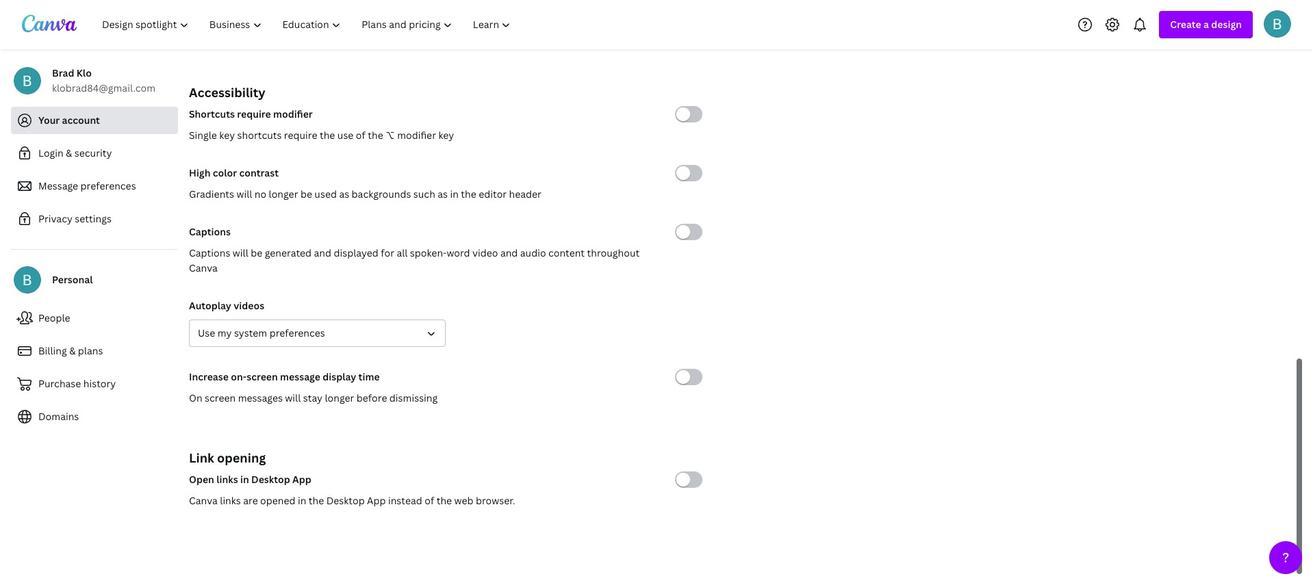 Task type: locate. For each thing, give the bounding box(es) containing it.
1 horizontal spatial in
[[298, 495, 306, 508]]

1 horizontal spatial of
[[425, 495, 434, 508]]

1 vertical spatial captions
[[189, 247, 230, 260]]

in right opened
[[298, 495, 306, 508]]

purchase history link
[[11, 371, 178, 398]]

will
[[237, 188, 252, 201], [233, 247, 248, 260], [285, 392, 301, 405]]

canva
[[189, 262, 218, 275], [189, 495, 218, 508]]

0 vertical spatial modifier
[[273, 108, 313, 121]]

of right the 'use' on the left top
[[356, 129, 366, 142]]

1 horizontal spatial desktop
[[327, 495, 365, 508]]

1 horizontal spatial be
[[301, 188, 312, 201]]

1 captions from the top
[[189, 225, 231, 238]]

for
[[381, 247, 395, 260]]

0 vertical spatial canva
[[189, 262, 218, 275]]

key right ⌥
[[439, 129, 454, 142]]

links
[[217, 473, 238, 486], [220, 495, 241, 508]]

people link
[[11, 305, 178, 332]]

modifier
[[273, 108, 313, 121], [397, 129, 436, 142]]

require up "shortcuts"
[[237, 108, 271, 121]]

browser.
[[476, 495, 515, 508]]

desktop left instead
[[327, 495, 365, 508]]

0 vertical spatial links
[[217, 473, 238, 486]]

displayed
[[334, 247, 379, 260]]

links for are
[[220, 495, 241, 508]]

0 horizontal spatial desktop
[[251, 473, 290, 486]]

in right such
[[450, 188, 459, 201]]

be left used
[[301, 188, 312, 201]]

message
[[38, 179, 78, 192]]

0 horizontal spatial key
[[219, 129, 235, 142]]

longer right no
[[269, 188, 298, 201]]

1 vertical spatial app
[[367, 495, 386, 508]]

1 horizontal spatial key
[[439, 129, 454, 142]]

1 horizontal spatial app
[[367, 495, 386, 508]]

and
[[314, 247, 332, 260], [501, 247, 518, 260]]

modifier right ⌥
[[397, 129, 436, 142]]

0 horizontal spatial be
[[251, 247, 263, 260]]

key
[[219, 129, 235, 142], [439, 129, 454, 142]]

of
[[356, 129, 366, 142], [425, 495, 434, 508]]

in
[[450, 188, 459, 201], [240, 473, 249, 486], [298, 495, 306, 508]]

0 horizontal spatial as
[[339, 188, 349, 201]]

accessibility
[[189, 84, 266, 101]]

will left generated
[[233, 247, 248, 260]]

0 vertical spatial &
[[66, 147, 72, 160]]

1 horizontal spatial preferences
[[270, 327, 325, 340]]

app left instead
[[367, 495, 386, 508]]

0 horizontal spatial screen
[[205, 392, 236, 405]]

0 vertical spatial require
[[237, 108, 271, 121]]

the left ⌥
[[368, 129, 383, 142]]

stay
[[303, 392, 323, 405]]

will inside captions will be generated and displayed for all spoken-word video and audio content throughout canva
[[233, 247, 248, 260]]

my
[[218, 327, 232, 340]]

in down the "opening"
[[240, 473, 249, 486]]

1 canva from the top
[[189, 262, 218, 275]]

history
[[83, 377, 116, 390]]

1 horizontal spatial as
[[438, 188, 448, 201]]

opening
[[217, 450, 266, 466]]

top level navigation element
[[93, 11, 523, 38]]

audio
[[520, 247, 546, 260]]

preferences inside button
[[270, 327, 325, 340]]

billing
[[38, 345, 67, 358]]

1 vertical spatial will
[[233, 247, 248, 260]]

be
[[301, 188, 312, 201], [251, 247, 263, 260]]

longer
[[269, 188, 298, 201], [325, 392, 354, 405]]

1 horizontal spatial and
[[501, 247, 518, 260]]

1 horizontal spatial longer
[[325, 392, 354, 405]]

Use my system preferences button
[[189, 320, 446, 347]]

1 vertical spatial preferences
[[270, 327, 325, 340]]

canva down open
[[189, 495, 218, 508]]

1 horizontal spatial require
[[284, 129, 318, 142]]

modifier up single key shortcuts require the use of the ⌥ modifier key
[[273, 108, 313, 121]]

1 vertical spatial longer
[[325, 392, 354, 405]]

& left plans
[[69, 345, 76, 358]]

0 horizontal spatial of
[[356, 129, 366, 142]]

opened
[[260, 495, 296, 508]]

0 horizontal spatial app
[[293, 473, 311, 486]]

0 vertical spatial will
[[237, 188, 252, 201]]

content
[[549, 247, 585, 260]]

and left displayed
[[314, 247, 332, 260]]

your
[[38, 114, 60, 127]]

1 horizontal spatial modifier
[[397, 129, 436, 142]]

preferences down login & security link
[[80, 179, 136, 192]]

0 horizontal spatial longer
[[269, 188, 298, 201]]

will left stay
[[285, 392, 301, 405]]

word
[[447, 247, 470, 260]]

billing & plans link
[[11, 338, 178, 365]]

key right single
[[219, 129, 235, 142]]

the right opened
[[309, 495, 324, 508]]

as right used
[[339, 188, 349, 201]]

0 vertical spatial captions
[[189, 225, 231, 238]]

privacy settings link
[[11, 205, 178, 233]]

captions up autoplay
[[189, 247, 230, 260]]

& inside billing & plans link
[[69, 345, 76, 358]]

1 vertical spatial canva
[[189, 495, 218, 508]]

require right "shortcuts"
[[284, 129, 318, 142]]

app up opened
[[293, 473, 311, 486]]

messages
[[238, 392, 283, 405]]

0 horizontal spatial preferences
[[80, 179, 136, 192]]

create a design button
[[1160, 11, 1254, 38]]

brad klo image
[[1264, 10, 1292, 37]]

increase
[[189, 371, 229, 384]]

links down link opening
[[217, 473, 238, 486]]

personal
[[52, 273, 93, 286]]

shortcuts
[[189, 108, 235, 121]]

captions down gradients
[[189, 225, 231, 238]]

0 horizontal spatial in
[[240, 473, 249, 486]]

1 vertical spatial modifier
[[397, 129, 436, 142]]

1 vertical spatial links
[[220, 495, 241, 508]]

link opening
[[189, 450, 266, 466]]

longer down display
[[325, 392, 354, 405]]

time
[[359, 371, 380, 384]]

be left generated
[[251, 247, 263, 260]]

as
[[339, 188, 349, 201], [438, 188, 448, 201]]

2 horizontal spatial in
[[450, 188, 459, 201]]

will left no
[[237, 188, 252, 201]]

2 canva from the top
[[189, 495, 218, 508]]

klo
[[77, 66, 92, 79]]

0 horizontal spatial require
[[237, 108, 271, 121]]

1 vertical spatial &
[[69, 345, 76, 358]]

links left are
[[220, 495, 241, 508]]

1 vertical spatial be
[[251, 247, 263, 260]]

open
[[189, 473, 214, 486]]

0 vertical spatial of
[[356, 129, 366, 142]]

billing & plans
[[38, 345, 103, 358]]

1 vertical spatial require
[[284, 129, 318, 142]]

as right such
[[438, 188, 448, 201]]

& right login
[[66, 147, 72, 160]]

and right "video" at the left top of the page
[[501, 247, 518, 260]]

shortcuts
[[237, 129, 282, 142]]

captions inside captions will be generated and displayed for all spoken-word video and audio content throughout canva
[[189, 247, 230, 260]]

preferences
[[80, 179, 136, 192], [270, 327, 325, 340]]

1 vertical spatial of
[[425, 495, 434, 508]]

a
[[1204, 18, 1210, 31]]

the left web
[[437, 495, 452, 508]]

2 as from the left
[[438, 188, 448, 201]]

instead
[[388, 495, 422, 508]]

captions for captions
[[189, 225, 231, 238]]

screen down the increase
[[205, 392, 236, 405]]

screen
[[247, 371, 278, 384], [205, 392, 236, 405]]

& inside login & security link
[[66, 147, 72, 160]]

be inside captions will be generated and displayed for all spoken-word video and audio content throughout canva
[[251, 247, 263, 260]]

1 horizontal spatial screen
[[247, 371, 278, 384]]

1 and from the left
[[314, 247, 332, 260]]

preferences up 'message' in the left of the page
[[270, 327, 325, 340]]

0 horizontal spatial and
[[314, 247, 332, 260]]

of right instead
[[425, 495, 434, 508]]

2 captions from the top
[[189, 247, 230, 260]]

0 horizontal spatial modifier
[[273, 108, 313, 121]]

your account link
[[11, 107, 178, 134]]

0 vertical spatial be
[[301, 188, 312, 201]]

0 vertical spatial preferences
[[80, 179, 136, 192]]

require
[[237, 108, 271, 121], [284, 129, 318, 142]]

desktop up opened
[[251, 473, 290, 486]]

captions
[[189, 225, 231, 238], [189, 247, 230, 260]]

screen up messages
[[247, 371, 278, 384]]

generated
[[265, 247, 312, 260]]

canva up autoplay
[[189, 262, 218, 275]]

login & security link
[[11, 140, 178, 167]]

autoplay videos
[[189, 299, 265, 312]]

links for in
[[217, 473, 238, 486]]



Task type: describe. For each thing, give the bounding box(es) containing it.
login & security
[[38, 147, 112, 160]]

increase on-screen message display time
[[189, 371, 380, 384]]

your account
[[38, 114, 100, 127]]

high color contrast
[[189, 166, 279, 179]]

& for login
[[66, 147, 72, 160]]

on-
[[231, 371, 247, 384]]

before
[[357, 392, 387, 405]]

domains
[[38, 410, 79, 423]]

0 vertical spatial desktop
[[251, 473, 290, 486]]

brad klo klobrad84@gmail.com
[[52, 66, 156, 95]]

color
[[213, 166, 237, 179]]

link
[[189, 450, 214, 466]]

are
[[243, 495, 258, 508]]

purchase
[[38, 377, 81, 390]]

such
[[414, 188, 436, 201]]

2 vertical spatial will
[[285, 392, 301, 405]]

on
[[189, 392, 203, 405]]

2 key from the left
[[439, 129, 454, 142]]

backgrounds
[[352, 188, 411, 201]]

videos
[[234, 299, 265, 312]]

privacy settings
[[38, 212, 112, 225]]

⌥
[[386, 129, 395, 142]]

create
[[1171, 18, 1202, 31]]

dismissing
[[390, 392, 438, 405]]

used
[[315, 188, 337, 201]]

canva links are opened in the desktop app instead of the web browser.
[[189, 495, 515, 508]]

security
[[75, 147, 112, 160]]

1 as from the left
[[339, 188, 349, 201]]

create a design
[[1171, 18, 1243, 31]]

settings
[[75, 212, 112, 225]]

theme option group
[[189, 0, 703, 62]]

0 vertical spatial screen
[[247, 371, 278, 384]]

gradients
[[189, 188, 234, 201]]

the left the 'use' on the left top
[[320, 129, 335, 142]]

design
[[1212, 18, 1243, 31]]

1 key from the left
[[219, 129, 235, 142]]

klobrad84@gmail.com
[[52, 82, 156, 95]]

login
[[38, 147, 63, 160]]

contrast
[[239, 166, 279, 179]]

purchase history
[[38, 377, 116, 390]]

will for be
[[233, 247, 248, 260]]

web
[[455, 495, 474, 508]]

no
[[255, 188, 267, 201]]

brad
[[52, 66, 74, 79]]

all
[[397, 247, 408, 260]]

& for billing
[[69, 345, 76, 358]]

captions will be generated and displayed for all spoken-word video and audio content throughout canva
[[189, 247, 640, 275]]

shortcuts require modifier
[[189, 108, 313, 121]]

message preferences
[[38, 179, 136, 192]]

use
[[198, 327, 215, 340]]

display
[[323, 371, 356, 384]]

privacy
[[38, 212, 73, 225]]

editor
[[479, 188, 507, 201]]

gradients will no longer be used as backgrounds such as in the editor header
[[189, 188, 542, 201]]

0 vertical spatial longer
[[269, 188, 298, 201]]

the left editor at the left top of page
[[461, 188, 477, 201]]

high
[[189, 166, 211, 179]]

1 vertical spatial desktop
[[327, 495, 365, 508]]

2 and from the left
[[501, 247, 518, 260]]

will for no
[[237, 188, 252, 201]]

on screen messages will stay longer before dismissing
[[189, 392, 438, 405]]

message
[[280, 371, 320, 384]]

header
[[509, 188, 542, 201]]

autoplay
[[189, 299, 231, 312]]

account
[[62, 114, 100, 127]]

plans
[[78, 345, 103, 358]]

captions for captions will be generated and displayed for all spoken-word video and audio content throughout canva
[[189, 247, 230, 260]]

domains link
[[11, 403, 178, 431]]

throughout
[[587, 247, 640, 260]]

message preferences link
[[11, 173, 178, 200]]

use my system preferences
[[198, 327, 325, 340]]

spoken-
[[410, 247, 447, 260]]

people
[[38, 312, 70, 325]]

0 vertical spatial in
[[450, 188, 459, 201]]

canva inside captions will be generated and displayed for all spoken-word video and audio content throughout canva
[[189, 262, 218, 275]]

single key shortcuts require the use of the ⌥ modifier key
[[189, 129, 454, 142]]

video
[[473, 247, 498, 260]]

open links in desktop app
[[189, 473, 311, 486]]

1 vertical spatial in
[[240, 473, 249, 486]]

1 vertical spatial screen
[[205, 392, 236, 405]]

2 vertical spatial in
[[298, 495, 306, 508]]

single
[[189, 129, 217, 142]]

system
[[234, 327, 267, 340]]

0 vertical spatial app
[[293, 473, 311, 486]]

use
[[338, 129, 354, 142]]



Task type: vqa. For each thing, say whether or not it's contained in the screenshot.
'Brand' in the ADD YOUR BRAND FONTS IN BRAND KIT button
no



